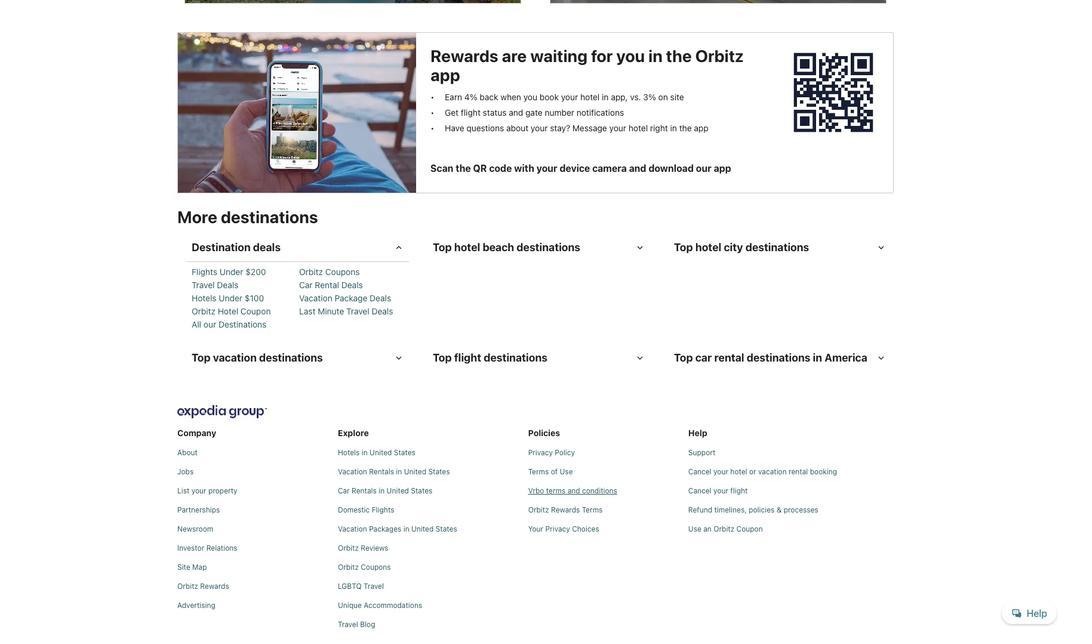 Task type: vqa. For each thing, say whether or not it's contained in the screenshot.
in
yes



Task type: describe. For each thing, give the bounding box(es) containing it.
destination deals button
[[185, 234, 412, 262]]

site
[[671, 92, 685, 102]]

deals inside orbitz coupons travel deals
[[217, 280, 239, 291]]

rental inside dropdown button
[[715, 352, 745, 365]]

partnerships
[[177, 506, 220, 515]]

policies
[[749, 506, 775, 515]]

states for vacation packages in united states
[[436, 525, 458, 534]]

waiting
[[531, 46, 588, 66]]

list for help
[[689, 444, 904, 535]]

america
[[825, 352, 868, 365]]

about
[[177, 449, 198, 458]]

newsroom
[[177, 525, 213, 534]]

explore
[[338, 429, 369, 439]]

advertising
[[177, 602, 216, 611]]

your inside earn 4% back when you book your hotel in app, vs. 3% on site list item
[[561, 92, 578, 102]]

book
[[540, 92, 559, 102]]

scan
[[431, 163, 454, 174]]

orbitz rewards
[[177, 583, 229, 592]]

list for company
[[177, 444, 333, 611]]

top hotel city destinations button
[[667, 234, 894, 262]]

company
[[177, 429, 216, 439]]

map
[[192, 564, 207, 573]]

$100
[[245, 294, 264, 304]]

refund timelines, policies & processes link
[[689, 506, 904, 516]]

support link
[[689, 449, 904, 459]]

rewards for orbitz rewards terms
[[551, 506, 580, 515]]

car for rentals
[[338, 487, 350, 496]]

orbitz coupons travel deals
[[192, 267, 360, 291]]

for
[[592, 46, 613, 66]]

destination deals
[[192, 242, 281, 254]]

questions
[[467, 123, 504, 134]]

unique accommodations
[[338, 602, 423, 611]]

with
[[515, 163, 535, 174]]

hotels in united states
[[338, 449, 416, 458]]

deals inside last minute travel deals all our destinations
[[372, 307, 393, 317]]

orbitz inside the rewards are waiting for you in the orbitz app
[[696, 46, 744, 66]]

city
[[724, 242, 744, 254]]

jobs
[[177, 468, 194, 477]]

rewards inside the rewards are waiting for you in the orbitz app
[[431, 46, 499, 66]]

partnerships link
[[177, 506, 333, 516]]

vacation packages in united states
[[338, 525, 458, 534]]

use inside help 'list item'
[[689, 525, 702, 534]]

&
[[777, 506, 782, 515]]

hotels under $100 link
[[192, 294, 297, 304]]

deals
[[253, 242, 281, 254]]

in inside the rewards are waiting for you in the orbitz app
[[649, 46, 663, 66]]

top car rental destinations in america button
[[667, 345, 894, 372]]

flight for top
[[454, 352, 482, 365]]

camera
[[593, 163, 627, 174]]

your privacy choices
[[529, 525, 600, 534]]

top car rental destinations in america
[[675, 352, 868, 365]]

conditions
[[583, 487, 618, 496]]

top hotel city destinations
[[675, 242, 810, 254]]

package
[[335, 294, 368, 304]]

flights under $200
[[192, 267, 266, 277]]

united up vacation rentals in united states
[[370, 449, 392, 458]]

car for rental
[[299, 280, 313, 291]]

cancel your hotel or vacation rental booking
[[689, 468, 838, 477]]

unique accommodations link
[[338, 602, 524, 611]]

orbitz inside vacation package deals orbitz hotel coupon
[[192, 307, 216, 317]]

flights inside flights under $200 link
[[192, 267, 217, 277]]

more destinations
[[177, 208, 318, 227]]

expedia group logo image
[[177, 406, 267, 419]]

travel inside last minute travel deals all our destinations
[[347, 307, 370, 317]]

orbitz coupons link inside more destinations region
[[299, 267, 404, 278]]

travel blog link
[[338, 621, 524, 631]]

policies list item
[[529, 424, 684, 535]]

top flight destinations
[[433, 352, 548, 365]]

your
[[529, 525, 544, 534]]

domestic flights link
[[338, 506, 524, 516]]

gate
[[526, 108, 543, 118]]

hotel left beach
[[454, 242, 481, 254]]

rewards are waiting for you in the orbitz app region
[[431, 46, 764, 180]]

booking
[[811, 468, 838, 477]]

flights under $200 link
[[192, 267, 297, 278]]

advertising link
[[177, 602, 333, 611]]

vacation inside help 'list item'
[[759, 468, 787, 477]]

lgbtq travel
[[338, 583, 384, 592]]

hotel left city
[[696, 242, 722, 254]]

top flight destinations button
[[426, 345, 653, 372]]

get flight status and gate number notifications list item
[[431, 108, 755, 119]]

vacation rentals in united states link
[[338, 468, 524, 478]]

our inside last minute travel deals all our destinations
[[204, 320, 216, 330]]

flights inside domestic flights link
[[372, 506, 395, 515]]

top hotel beach destinations
[[433, 242, 581, 254]]

orbitz coupons
[[338, 564, 391, 573]]

hotels inside the explore list item
[[338, 449, 360, 458]]

top vacation destinations button
[[185, 345, 412, 372]]

destinations inside dropdown button
[[484, 352, 548, 365]]

in inside dropdown button
[[813, 352, 823, 365]]

top for top flight destinations
[[433, 352, 452, 365]]

investor
[[177, 545, 204, 554]]

orbitz rewards terms
[[529, 506, 603, 515]]

0 vertical spatial privacy
[[529, 449, 553, 458]]

orbitz inside company list item
[[177, 583, 198, 592]]

deals inside the car rental deals hotels under $100
[[342, 280, 363, 291]]

car
[[696, 352, 712, 365]]

vs.
[[630, 92, 641, 102]]

relations
[[206, 545, 238, 554]]

united for vacation rentals in united states
[[404, 468, 427, 477]]

top hotel beach destinations button
[[426, 234, 653, 262]]

site map link
[[177, 564, 333, 573]]

more
[[177, 208, 217, 227]]

download
[[649, 163, 694, 174]]

timelines,
[[715, 506, 747, 515]]

2 vertical spatial the
[[456, 163, 471, 174]]

in right right
[[671, 123, 677, 134]]

accommodations
[[364, 602, 423, 611]]

orbitz inside policies list item
[[529, 506, 549, 515]]

1 vertical spatial terms
[[582, 506, 603, 515]]

lgbtq
[[338, 583, 362, 592]]

app for have questions about your stay? message your hotel right in the app
[[694, 123, 709, 134]]

in inside "link"
[[404, 525, 410, 534]]

0 vertical spatial under
[[220, 267, 243, 277]]

top for top hotel city destinations
[[675, 242, 693, 254]]

travel blog
[[338, 621, 375, 630]]

processes
[[784, 506, 819, 515]]

1 vertical spatial orbitz coupons link
[[338, 564, 524, 573]]

united for vacation packages in united states
[[412, 525, 434, 534]]

list your property
[[177, 487, 238, 496]]

when
[[501, 92, 522, 102]]

cancel for cancel your flight
[[689, 487, 712, 496]]

help list item
[[689, 424, 904, 535]]

top for top hotel beach destinations
[[433, 242, 452, 254]]

orbitz inside help 'list item'
[[714, 525, 735, 534]]



Task type: locate. For each thing, give the bounding box(es) containing it.
the up site
[[667, 46, 692, 66]]

list for explore
[[338, 444, 524, 631]]

vacation
[[299, 294, 333, 304], [338, 468, 367, 477], [338, 525, 367, 534]]

deals inside vacation package deals orbitz hotel coupon
[[370, 294, 391, 304]]

rewards up 4%
[[431, 46, 499, 66]]

small image inside top flight destinations dropdown button
[[635, 353, 646, 364]]

small image inside top hotel beach destinations dropdown button
[[635, 243, 646, 254]]

more destinations region
[[170, 201, 902, 380]]

2 vertical spatial rewards
[[200, 583, 229, 592]]

united down domestic flights link
[[412, 525, 434, 534]]

list containing support
[[689, 444, 904, 535]]

0 horizontal spatial coupon
[[241, 307, 271, 317]]

flights
[[192, 267, 217, 277], [372, 506, 395, 515]]

1 horizontal spatial coupons
[[361, 564, 391, 573]]

rewards for orbitz rewards
[[200, 583, 229, 592]]

vacation for package
[[299, 294, 333, 304]]

vacation inside vacation rentals in united states link
[[338, 468, 367, 477]]

1 vertical spatial vacation
[[338, 468, 367, 477]]

you up gate
[[524, 92, 538, 102]]

car rentals in united states
[[338, 487, 433, 496]]

privacy policy
[[529, 449, 575, 458]]

2 vertical spatial flight
[[731, 487, 748, 496]]

0 vertical spatial coupons
[[325, 267, 360, 277]]

cancel
[[689, 468, 712, 477], [689, 487, 712, 496]]

our right all
[[204, 320, 216, 330]]

cancel down support
[[689, 468, 712, 477]]

company list item
[[177, 424, 333, 611]]

0 vertical spatial coupon
[[241, 307, 271, 317]]

deals up package
[[342, 280, 363, 291]]

privacy down policies
[[529, 449, 553, 458]]

notifications
[[577, 108, 624, 118]]

2 vertical spatial vacation
[[338, 525, 367, 534]]

in down explore
[[362, 449, 368, 458]]

0 vertical spatial our
[[696, 163, 712, 174]]

small image inside 'destination deals' dropdown button
[[394, 243, 404, 254]]

1 horizontal spatial vacation
[[759, 468, 787, 477]]

use right of
[[560, 468, 573, 477]]

in left america
[[813, 352, 823, 365]]

coupons inside orbitz coupons travel deals
[[325, 267, 360, 277]]

coupon down refund timelines, policies & processes
[[737, 525, 763, 534]]

list for policies
[[529, 444, 684, 535]]

your inside cancel your hotel or vacation rental booking link
[[714, 468, 729, 477]]

and inside policies list item
[[568, 487, 581, 496]]

hotel left right
[[629, 123, 648, 134]]

your up cancel your flight
[[714, 468, 729, 477]]

flight for get
[[461, 108, 481, 118]]

0 vertical spatial car
[[299, 280, 313, 291]]

message
[[573, 123, 608, 134]]

travel
[[192, 280, 215, 291], [347, 307, 370, 317], [364, 583, 384, 592], [338, 621, 358, 630]]

hotels
[[192, 294, 217, 304], [338, 449, 360, 458]]

rewards
[[431, 46, 499, 66], [551, 506, 580, 515], [200, 583, 229, 592]]

site map
[[177, 564, 207, 573]]

rentals up domestic flights
[[352, 487, 377, 496]]

and
[[509, 108, 524, 118], [629, 163, 647, 174], [568, 487, 581, 496]]

orbitz reviews link
[[338, 545, 524, 554]]

list containing hotels in united states
[[338, 444, 524, 631]]

all our destinations link
[[192, 320, 297, 331]]

orbitz inside orbitz coupons travel deals
[[299, 267, 323, 277]]

policy
[[555, 449, 575, 458]]

0 horizontal spatial hotels
[[192, 294, 217, 304]]

deals down flights under $200
[[217, 280, 239, 291]]

orbitz
[[696, 46, 744, 66], [299, 267, 323, 277], [192, 307, 216, 317], [529, 506, 549, 515], [714, 525, 735, 534], [338, 545, 359, 554], [338, 564, 359, 573], [177, 583, 198, 592]]

of
[[551, 468, 558, 477]]

0 vertical spatial terms
[[529, 468, 549, 477]]

terms of use
[[529, 468, 573, 477]]

0 vertical spatial use
[[560, 468, 573, 477]]

vacation down the destinations
[[213, 352, 257, 365]]

privacy
[[529, 449, 553, 458], [546, 525, 570, 534]]

coupon inside use an orbitz coupon link
[[737, 525, 763, 534]]

all
[[192, 320, 201, 330]]

have questions about your stay? message your hotel right in the app
[[445, 123, 709, 134]]

use an orbitz coupon link
[[689, 525, 904, 535]]

rental
[[315, 280, 339, 291]]

rental right the car
[[715, 352, 745, 365]]

0 vertical spatial cancel
[[689, 468, 712, 477]]

1 horizontal spatial our
[[696, 163, 712, 174]]

vacation up the last
[[299, 294, 333, 304]]

list containing about
[[177, 444, 333, 611]]

1 horizontal spatial hotels
[[338, 449, 360, 458]]

flight inside dropdown button
[[454, 352, 482, 365]]

qr code image
[[788, 47, 880, 139]]

hotel left or
[[731, 468, 748, 477]]

list
[[177, 487, 190, 496]]

you right for
[[617, 46, 645, 66]]

hotels down explore
[[338, 449, 360, 458]]

coupon
[[241, 307, 271, 317], [737, 525, 763, 534]]

1 vertical spatial coupons
[[361, 564, 391, 573]]

states for car rentals in united states
[[411, 487, 433, 496]]

rentals
[[369, 468, 394, 477], [352, 487, 377, 496]]

0 vertical spatial and
[[509, 108, 524, 118]]

top for top car rental destinations in america
[[675, 352, 693, 365]]

about link
[[177, 449, 333, 459]]

qr
[[473, 163, 487, 174]]

your up timelines,
[[714, 487, 729, 496]]

hotel up get flight status and gate number notifications list item
[[581, 92, 600, 102]]

cancel your flight
[[689, 487, 748, 496]]

under
[[220, 267, 243, 277], [219, 294, 243, 304]]

vacation down "domestic" in the left of the page
[[338, 525, 367, 534]]

your inside the cancel your flight 'link'
[[714, 487, 729, 496]]

and right terms
[[568, 487, 581, 496]]

2 vertical spatial app
[[714, 163, 732, 174]]

vacation for packages
[[338, 525, 367, 534]]

stay?
[[550, 123, 571, 134]]

top inside dropdown button
[[433, 352, 452, 365]]

0 horizontal spatial flights
[[192, 267, 217, 277]]

vrbo terms and conditions
[[529, 487, 618, 496]]

your down get flight status and gate number notifications in the top of the page
[[531, 123, 548, 134]]

beach
[[483, 242, 515, 254]]

states
[[394, 449, 416, 458], [429, 468, 450, 477], [411, 487, 433, 496], [436, 525, 458, 534]]

0 horizontal spatial our
[[204, 320, 216, 330]]

flights down the car rentals in united states
[[372, 506, 395, 515]]

1 vertical spatial under
[[219, 294, 243, 304]]

0 horizontal spatial rental
[[715, 352, 745, 365]]

rental inside help 'list item'
[[789, 468, 809, 477]]

the inside the rewards are waiting for you in the orbitz app
[[667, 46, 692, 66]]

1 vertical spatial flights
[[372, 506, 395, 515]]

in right packages at the bottom of page
[[404, 525, 410, 534]]

0 vertical spatial rental
[[715, 352, 745, 365]]

0 vertical spatial rewards
[[431, 46, 499, 66]]

in up 3%
[[649, 46, 663, 66]]

back
[[480, 92, 499, 102]]

site
[[177, 564, 190, 573]]

rental down support link
[[789, 468, 809, 477]]

you inside earn 4% back when you book your hotel in app, vs. 3% on site list item
[[524, 92, 538, 102]]

coupons for orbitz coupons
[[361, 564, 391, 573]]

orbitz coupons link up car rental deals link
[[299, 267, 404, 278]]

coupons
[[325, 267, 360, 277], [361, 564, 391, 573]]

car rental deals hotels under $100
[[192, 280, 363, 304]]

and inside list item
[[509, 108, 524, 118]]

in up the car rentals in united states
[[396, 468, 402, 477]]

deals down 'vacation package deals' link
[[372, 307, 393, 317]]

list
[[431, 85, 764, 134], [177, 401, 904, 635], [177, 444, 333, 611], [338, 444, 524, 631], [529, 444, 684, 535], [689, 444, 904, 535]]

use an orbitz coupon
[[689, 525, 763, 534]]

have
[[445, 123, 465, 134]]

small image for top vacation destinations
[[394, 353, 404, 364]]

and right camera
[[629, 163, 647, 174]]

under inside the car rental deals hotels under $100
[[219, 294, 243, 304]]

0 horizontal spatial coupons
[[325, 267, 360, 277]]

1 horizontal spatial rental
[[789, 468, 809, 477]]

rentals up the car rentals in united states
[[369, 468, 394, 477]]

top for top vacation destinations
[[192, 352, 211, 365]]

our right the 'download'
[[696, 163, 712, 174]]

domestic
[[338, 506, 370, 515]]

small image
[[394, 243, 404, 254], [394, 353, 404, 364], [876, 353, 887, 364]]

0 vertical spatial vacation
[[299, 294, 333, 304]]

list your property link
[[177, 487, 333, 497]]

policies
[[529, 429, 560, 439]]

list containing company
[[177, 401, 904, 635]]

privacy down orbitz rewards terms
[[546, 525, 570, 534]]

app inside the rewards are waiting for you in the orbitz app
[[431, 65, 460, 85]]

1 vertical spatial hotels
[[338, 449, 360, 458]]

vacation for rentals
[[338, 468, 367, 477]]

travel inside orbitz coupons travel deals
[[192, 280, 215, 291]]

you for for
[[617, 46, 645, 66]]

1 vertical spatial flight
[[454, 352, 482, 365]]

1 vertical spatial vacation
[[759, 468, 787, 477]]

your up number
[[561, 92, 578, 102]]

1 vertical spatial app
[[694, 123, 709, 134]]

0 vertical spatial orbitz coupons link
[[299, 267, 404, 278]]

1 vertical spatial you
[[524, 92, 538, 102]]

your down notifications
[[610, 123, 627, 134]]

1 vertical spatial coupon
[[737, 525, 763, 534]]

the left qr at the top of page
[[456, 163, 471, 174]]

travel up unique accommodations
[[364, 583, 384, 592]]

2 horizontal spatial and
[[629, 163, 647, 174]]

small image inside top car rental destinations in america dropdown button
[[876, 353, 887, 364]]

your inside list your property link
[[192, 487, 207, 496]]

united for car rentals in united states
[[387, 487, 409, 496]]

destinations
[[219, 320, 267, 330]]

rentals for car
[[352, 487, 377, 496]]

united inside "link"
[[412, 525, 434, 534]]

travel down 'vacation package deals' link
[[347, 307, 370, 317]]

2 vertical spatial and
[[568, 487, 581, 496]]

travel down flights under $200
[[192, 280, 215, 291]]

united down hotels in united states link
[[404, 468, 427, 477]]

small image inside top hotel city destinations dropdown button
[[876, 243, 887, 254]]

vacation inside dropdown button
[[213, 352, 257, 365]]

1 vertical spatial rewards
[[551, 506, 580, 515]]

states down domestic flights link
[[436, 525, 458, 534]]

help
[[689, 429, 708, 439]]

earn 4% back when you book your hotel in app, vs. 3% on site list item
[[431, 92, 755, 103]]

scan the qr code with your device camera and download our app
[[431, 163, 732, 174]]

coupons inside list
[[361, 564, 391, 573]]

small image for top car rental destinations in america
[[876, 353, 887, 364]]

app inside list item
[[694, 123, 709, 134]]

states down hotels in united states link
[[429, 468, 450, 477]]

0 horizontal spatial use
[[560, 468, 573, 477]]

small image
[[635, 243, 646, 254], [876, 243, 887, 254], [635, 353, 646, 364]]

and up about
[[509, 108, 524, 118]]

vacation packages in united states link
[[338, 525, 524, 535]]

under up hotel
[[219, 294, 243, 304]]

cancel inside 'link'
[[689, 487, 712, 496]]

have questions about your stay? message your hotel right in the app list item
[[431, 123, 755, 134]]

0 vertical spatial app
[[431, 65, 460, 85]]

hotel inside help 'list item'
[[731, 468, 748, 477]]

app right right
[[694, 123, 709, 134]]

terms left of
[[529, 468, 549, 477]]

small image for top hotel city destinations
[[876, 243, 887, 254]]

flight inside 'link'
[[731, 487, 748, 496]]

vrbo
[[529, 487, 545, 496]]

1 vertical spatial car
[[338, 487, 350, 496]]

cancel inside cancel your hotel or vacation rental booking link
[[689, 468, 712, 477]]

our
[[696, 163, 712, 174], [204, 320, 216, 330]]

2 horizontal spatial app
[[714, 163, 732, 174]]

1 horizontal spatial terms
[[582, 506, 603, 515]]

rewards down map
[[200, 583, 229, 592]]

coupon inside vacation package deals orbitz hotel coupon
[[241, 307, 271, 317]]

1 horizontal spatial flights
[[372, 506, 395, 515]]

list containing earn 4% back when you book your hotel in app, vs. 3% on site
[[431, 85, 764, 134]]

2 cancel from the top
[[689, 487, 712, 496]]

cancel up refund
[[689, 487, 712, 496]]

are
[[502, 46, 527, 66]]

flights down destination on the left top of page
[[192, 267, 217, 277]]

small image for destination deals
[[394, 243, 404, 254]]

app for scan the qr code with your device camera and download our app
[[714, 163, 732, 174]]

investor relations link
[[177, 545, 333, 554]]

0 vertical spatial the
[[667, 46, 692, 66]]

1 horizontal spatial rewards
[[431, 46, 499, 66]]

number
[[545, 108, 575, 118]]

car inside the car rental deals hotels under $100
[[299, 280, 313, 291]]

top vacation destinations
[[192, 352, 323, 365]]

states down vacation rentals in united states link on the left bottom
[[411, 487, 433, 496]]

terms
[[547, 487, 566, 496]]

car left rental
[[299, 280, 313, 291]]

rewards up your privacy choices on the bottom
[[551, 506, 580, 515]]

1 vertical spatial our
[[204, 320, 216, 330]]

about
[[507, 123, 529, 134]]

0 vertical spatial hotels
[[192, 294, 217, 304]]

0 horizontal spatial and
[[509, 108, 524, 118]]

1 horizontal spatial and
[[568, 487, 581, 496]]

you for when
[[524, 92, 538, 102]]

minute
[[318, 307, 344, 317]]

3%
[[644, 92, 657, 102]]

vacation rentals in united states
[[338, 468, 450, 477]]

rewards inside policies list item
[[551, 506, 580, 515]]

1 horizontal spatial app
[[694, 123, 709, 134]]

deals right package
[[370, 294, 391, 304]]

coupons for orbitz coupons travel deals
[[325, 267, 360, 277]]

coupon down $100
[[241, 307, 271, 317]]

states inside "link"
[[436, 525, 458, 534]]

states for vacation rentals in united states
[[429, 468, 450, 477]]

your right list
[[192, 487, 207, 496]]

car rental deals link
[[299, 280, 404, 291]]

0 vertical spatial flights
[[192, 267, 217, 277]]

small image for top flight destinations
[[635, 353, 646, 364]]

1 vertical spatial rentals
[[352, 487, 377, 496]]

0 horizontal spatial you
[[524, 92, 538, 102]]

list for rewards are waiting for you in the orbitz app
[[431, 85, 764, 134]]

explore list item
[[338, 424, 524, 631]]

hotels up all
[[192, 294, 217, 304]]

travel down unique
[[338, 621, 358, 630]]

app up earn
[[431, 65, 460, 85]]

1 horizontal spatial coupon
[[737, 525, 763, 534]]

0 vertical spatial rentals
[[369, 468, 394, 477]]

in left the app,
[[602, 92, 609, 102]]

0 vertical spatial you
[[617, 46, 645, 66]]

the right right
[[680, 123, 692, 134]]

you
[[617, 46, 645, 66], [524, 92, 538, 102]]

terms up choices
[[582, 506, 603, 515]]

1 vertical spatial and
[[629, 163, 647, 174]]

0 horizontal spatial rewards
[[200, 583, 229, 592]]

0 horizontal spatial car
[[299, 280, 313, 291]]

under up the travel deals link
[[220, 267, 243, 277]]

cancel your flight link
[[689, 487, 904, 497]]

coupons up car rental deals link
[[325, 267, 360, 277]]

0 vertical spatial vacation
[[213, 352, 257, 365]]

orbitz coupons link down orbitz reviews link
[[338, 564, 524, 573]]

the inside list item
[[680, 123, 692, 134]]

1 vertical spatial the
[[680, 123, 692, 134]]

use left an
[[689, 525, 702, 534]]

1 horizontal spatial you
[[617, 46, 645, 66]]

vacation right or
[[759, 468, 787, 477]]

0 horizontal spatial terms
[[529, 468, 549, 477]]

coupons down the reviews
[[361, 564, 391, 573]]

1 vertical spatial rental
[[789, 468, 809, 477]]

orbitz hotel coupon link
[[192, 307, 297, 318]]

cancel for cancel your hotel or vacation rental booking
[[689, 468, 712, 477]]

vacation inside vacation package deals orbitz hotel coupon
[[299, 294, 333, 304]]

small image inside top vacation destinations dropdown button
[[394, 353, 404, 364]]

you inside the rewards are waiting for you in the orbitz app
[[617, 46, 645, 66]]

states up vacation rentals in united states
[[394, 449, 416, 458]]

0 horizontal spatial vacation
[[213, 352, 257, 365]]

your right with
[[537, 163, 558, 174]]

car up "domestic" in the left of the page
[[338, 487, 350, 496]]

vacation package deals link
[[299, 294, 404, 304]]

flight inside list item
[[461, 108, 481, 118]]

on
[[659, 92, 668, 102]]

united down vacation rentals in united states
[[387, 487, 409, 496]]

refund
[[689, 506, 713, 515]]

vacation inside vacation packages in united states "link"
[[338, 525, 367, 534]]

terms of use link
[[529, 468, 684, 478]]

hotels inside the car rental deals hotels under $100
[[192, 294, 217, 304]]

app right the 'download'
[[714, 163, 732, 174]]

in down vacation rentals in united states
[[379, 487, 385, 496]]

1 horizontal spatial car
[[338, 487, 350, 496]]

1 cancel from the top
[[689, 468, 712, 477]]

2 horizontal spatial rewards
[[551, 506, 580, 515]]

1 vertical spatial use
[[689, 525, 702, 534]]

1 vertical spatial privacy
[[546, 525, 570, 534]]

rental
[[715, 352, 745, 365], [789, 468, 809, 477]]

rewards inside company list item
[[200, 583, 229, 592]]

vacation down hotels in united states
[[338, 468, 367, 477]]

car inside the explore list item
[[338, 487, 350, 496]]

0 horizontal spatial app
[[431, 65, 460, 85]]

1 vertical spatial cancel
[[689, 487, 712, 496]]

0 vertical spatial flight
[[461, 108, 481, 118]]

hotels in united states link
[[338, 449, 524, 459]]

terms inside "link"
[[529, 468, 549, 477]]

travel inside "link"
[[364, 583, 384, 592]]

code
[[490, 163, 512, 174]]

small image for top hotel beach destinations
[[635, 243, 646, 254]]

privacy policy link
[[529, 449, 684, 459]]

destinations
[[221, 208, 318, 227], [517, 242, 581, 254], [746, 242, 810, 254], [259, 352, 323, 365], [484, 352, 548, 365], [747, 352, 811, 365]]

flight
[[461, 108, 481, 118], [454, 352, 482, 365], [731, 487, 748, 496]]

use inside "link"
[[560, 468, 573, 477]]

list containing privacy policy
[[529, 444, 684, 535]]

1 horizontal spatial use
[[689, 525, 702, 534]]

rentals for vacation
[[369, 468, 394, 477]]

our inside the rewards are waiting for you in the orbitz app region
[[696, 163, 712, 174]]



